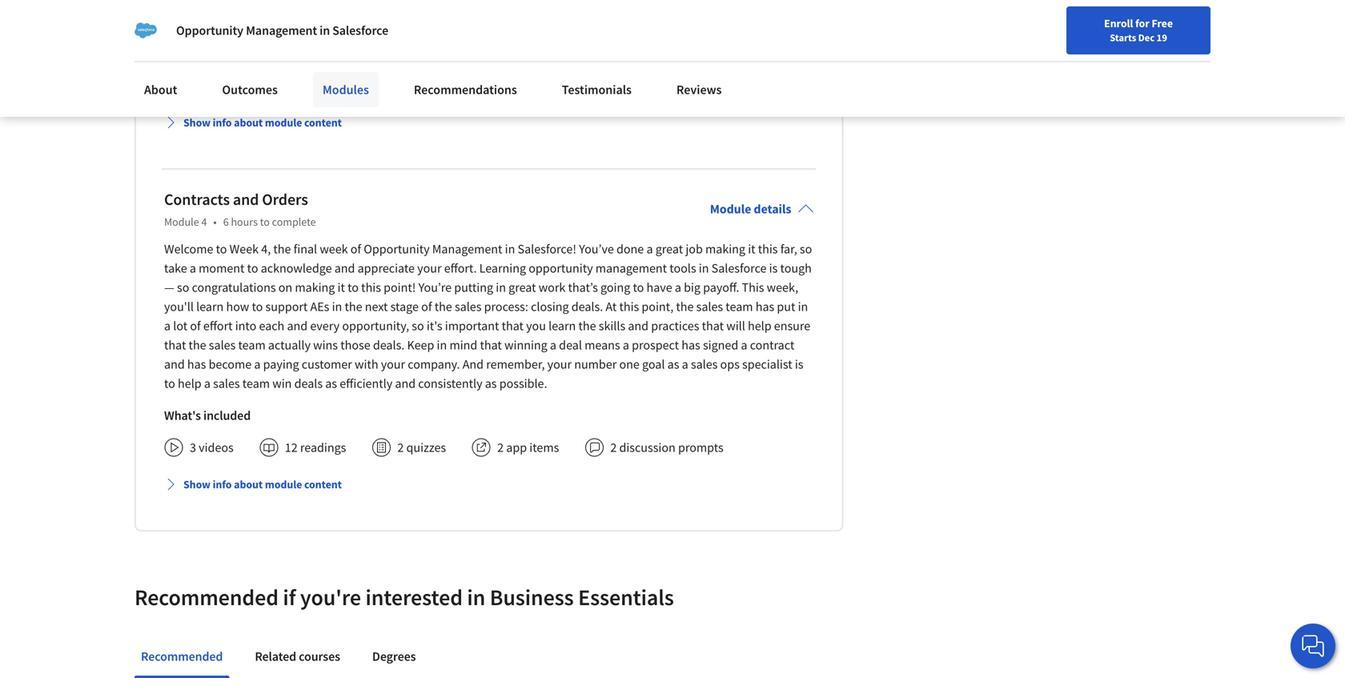 Task type: describe. For each thing, give the bounding box(es) containing it.
those
[[341, 337, 371, 353]]

the left next
[[345, 299, 362, 315]]

testimonials
[[562, 82, 632, 98]]

skills
[[599, 318, 626, 334]]

effort
[[203, 318, 233, 334]]

1 vertical spatial great
[[509, 280, 536, 296]]

moment
[[199, 260, 245, 277]]

2 quizzes
[[398, 440, 446, 456]]

in right aes
[[332, 299, 342, 315]]

the up means
[[579, 318, 596, 334]]

week
[[320, 241, 348, 257]]

you'll
[[164, 299, 194, 315]]

opportunity inside welcome to week 4, the final week of opportunity management in salesforce! you've done a great job making it this far, so take a moment to acknowledge and appreciate your effort. learning opportunity management tools in salesforce is tough — so congratulations on making it to this point! you're putting in great work that's going to have a big payoff. this week, you'll learn how to support aes in the next stage of the sales process: closing deals. at this point, the sales team has put in a lot of effort into each and every opportunity, so it's important that you learn the skills and practices that will help ensure that the sales team actually wins those deals. keep in mind that winning a deal means a prospect has signed a contract and has become a paying customer with your company. and remember, your number one goal as a sales ops specialist is to help a sales team win deals as efficiently and consistently as possible.
[[364, 241, 430, 257]]

0 vertical spatial it
[[748, 241, 756, 257]]

work
[[539, 280, 566, 296]]

2 horizontal spatial has
[[756, 299, 775, 315]]

a left big
[[675, 280, 682, 296]]

quizzes for 5 quizzes
[[401, 78, 441, 94]]

ensure
[[774, 318, 811, 334]]

sales down signed
[[691, 357, 718, 373]]

3 videos
[[190, 440, 234, 456]]

and down week
[[335, 260, 355, 277]]

salesforce inside welcome to week 4, the final week of opportunity management in salesforce! you've done a great job making it this far, so take a moment to acknowledge and appreciate your effort. learning opportunity management tools in salesforce is tough — so congratulations on making it to this point! you're putting in great work that's going to have a big payoff. this week, you'll learn how to support aes in the next stage of the sales process: closing deals. at this point, the sales team has put in a lot of effort into each and every opportunity, so it's important that you learn the skills and practices that will help ensure that the sales team actually wins those deals. keep in mind that winning a deal means a prospect has signed a contract and has become a paying customer with your company. and remember, your number one goal as a sales ops specialist is to help a sales team win deals as efficiently and consistently as possible.
[[712, 260, 767, 277]]

0 vertical spatial opportunity
[[176, 22, 244, 38]]

show info about module content button for videos
[[158, 470, 348, 499]]

a left "deal"
[[550, 337, 557, 353]]

degrees
[[372, 649, 416, 665]]

discussion for prompts
[[620, 440, 676, 456]]

to inside contracts and orders module 4 • 6 hours to complete
[[260, 215, 270, 229]]

if
[[283, 584, 296, 612]]

to right how
[[252, 299, 263, 315]]

each
[[259, 318, 285, 334]]

a left lot
[[164, 318, 171, 334]]

0 vertical spatial team
[[726, 299, 753, 315]]

english
[[1038, 18, 1077, 34]]

1 vertical spatial is
[[795, 357, 804, 373]]

have
[[647, 280, 673, 296]]

related courses button
[[249, 638, 347, 676]]

what's included for videos
[[164, 408, 251, 424]]

this
[[742, 280, 765, 296]]

recommended for recommended if you're interested in business essentials
[[135, 584, 279, 612]]

practices
[[651, 318, 700, 334]]

starts
[[1110, 31, 1137, 44]]

for
[[1136, 16, 1150, 30]]

point,
[[642, 299, 674, 315]]

1 vertical spatial team
[[238, 337, 266, 353]]

1 vertical spatial this
[[361, 280, 381, 296]]

1 horizontal spatial module
[[710, 201, 752, 217]]

2 show info about module content from the top
[[183, 478, 342, 492]]

final
[[294, 241, 317, 257]]

1 vertical spatial deals.
[[373, 337, 405, 353]]

readings for 15 readings
[[295, 78, 341, 94]]

to down week
[[247, 260, 258, 277]]

to up moment at the top left of the page
[[216, 241, 227, 257]]

winning
[[505, 337, 548, 353]]

0 vertical spatial salesforce
[[333, 22, 389, 38]]

1 about from the top
[[234, 116, 263, 130]]

welcome
[[164, 241, 213, 257]]

at
[[606, 299, 617, 315]]

0 vertical spatial learn
[[196, 299, 224, 315]]

video
[[199, 78, 228, 94]]

sales down become
[[213, 376, 240, 392]]

essentials
[[578, 584, 674, 612]]

ops
[[721, 357, 740, 373]]

1 for 1 discussion prompt
[[605, 78, 612, 94]]

3 for 3 app items
[[492, 78, 499, 94]]

how
[[226, 299, 249, 315]]

in right "tools"
[[699, 260, 709, 277]]

sales up important
[[455, 299, 482, 315]]

2 horizontal spatial this
[[758, 241, 778, 257]]

0 horizontal spatial making
[[295, 280, 335, 296]]

efficiently
[[340, 376, 393, 392]]

possible.
[[500, 376, 547, 392]]

2 vertical spatial team
[[243, 376, 270, 392]]

done
[[617, 241, 644, 257]]

2 module from the top
[[265, 478, 302, 492]]

orders
[[262, 190, 308, 210]]

you
[[526, 318, 546, 334]]

business
[[490, 584, 574, 612]]

stage
[[391, 299, 419, 315]]

that down lot
[[164, 337, 186, 353]]

12 readings
[[285, 440, 346, 456]]

what's for 3 videos
[[164, 408, 201, 424]]

0 vertical spatial making
[[706, 241, 746, 257]]

in up 15 readings
[[320, 22, 330, 38]]

deal
[[559, 337, 582, 353]]

outcomes link
[[213, 72, 287, 107]]

to down management
[[633, 280, 644, 296]]

prompts
[[678, 440, 724, 456]]

a up one
[[623, 337, 629, 353]]

number
[[574, 357, 617, 373]]

the down 'you're'
[[435, 299, 452, 315]]

2 horizontal spatial your
[[548, 357, 572, 373]]

recommended if you're interested in business essentials
[[135, 584, 674, 612]]

and up actually
[[287, 318, 308, 334]]

effort.
[[444, 260, 477, 277]]

you're
[[300, 584, 361, 612]]

included for 1 video
[[203, 46, 251, 62]]

modules
[[323, 82, 369, 98]]

0 vertical spatial so
[[800, 241, 812, 257]]

english button
[[1009, 0, 1106, 52]]

free
[[1152, 16, 1173, 30]]

2 about from the top
[[234, 478, 263, 492]]

that down process:
[[502, 318, 524, 334]]

—
[[164, 280, 174, 296]]

contract
[[750, 337, 795, 353]]

recommendations
[[414, 82, 517, 98]]

hours
[[231, 215, 258, 229]]

19
[[1157, 31, 1168, 44]]

wins
[[313, 337, 338, 353]]

show notifications image
[[1129, 20, 1149, 39]]

opportunity management in salesforce
[[176, 22, 389, 38]]

tough
[[781, 260, 812, 277]]

a left paying
[[254, 357, 261, 373]]

2 vertical spatial of
[[190, 318, 201, 334]]

and up prospect
[[628, 318, 649, 334]]

chat with us image
[[1301, 634, 1326, 659]]

reviews
[[677, 82, 722, 98]]

that up and on the left bottom
[[480, 337, 502, 353]]

and down lot
[[164, 357, 185, 373]]

videos
[[199, 440, 234, 456]]

2 vertical spatial so
[[412, 318, 424, 334]]

testimonials link
[[552, 72, 642, 107]]

app for 2
[[506, 440, 527, 456]]

goal
[[642, 357, 665, 373]]

consistently
[[418, 376, 483, 392]]

in right put
[[798, 299, 808, 315]]

items for 2 app items
[[530, 440, 559, 456]]

module inside contracts and orders module 4 • 6 hours to complete
[[164, 215, 199, 229]]

a down the will
[[741, 337, 748, 353]]

15 readings
[[280, 78, 341, 94]]

1 module from the top
[[265, 116, 302, 130]]

a right goal
[[682, 357, 689, 373]]

into
[[235, 318, 257, 334]]

1 info from the top
[[213, 116, 232, 130]]

week
[[230, 241, 259, 257]]

specialist
[[743, 357, 793, 373]]

tools
[[670, 260, 697, 277]]

to down lot
[[164, 376, 175, 392]]

you're
[[419, 280, 452, 296]]

1 discussion prompt
[[605, 78, 713, 94]]

the right the 4,
[[273, 241, 291, 257]]

included for 3 videos
[[203, 408, 251, 424]]

learning
[[479, 260, 526, 277]]

0 horizontal spatial it
[[338, 280, 345, 296]]

recommended button
[[135, 638, 229, 676]]



Task type: locate. For each thing, give the bounding box(es) containing it.
1 what's included from the top
[[164, 46, 251, 62]]

to down appreciate
[[348, 280, 359, 296]]

aes
[[310, 299, 330, 315]]

contracts
[[164, 190, 230, 210]]

discussion for prompt
[[614, 78, 670, 94]]

1 horizontal spatial so
[[412, 318, 424, 334]]

has left put
[[756, 299, 775, 315]]

15
[[280, 78, 292, 94]]

deals.
[[572, 299, 603, 315], [373, 337, 405, 353]]

content down 15 readings
[[304, 116, 342, 130]]

1
[[190, 78, 196, 94], [605, 78, 612, 94]]

1 horizontal spatial as
[[485, 376, 497, 392]]

1 horizontal spatial opportunity
[[364, 241, 430, 257]]

that's
[[568, 280, 598, 296]]

contracts and orders module 4 • 6 hours to complete
[[164, 190, 316, 229]]

1 vertical spatial salesforce
[[712, 260, 767, 277]]

recommended for recommended
[[141, 649, 223, 665]]

payoff.
[[703, 280, 740, 296]]

1 horizontal spatial 1
[[605, 78, 612, 94]]

a right done
[[647, 241, 653, 257]]

1 content from the top
[[304, 116, 342, 130]]

what's included for video
[[164, 46, 251, 62]]

closing
[[531, 299, 569, 315]]

of up it's
[[421, 299, 432, 315]]

help down lot
[[178, 376, 202, 392]]

about link
[[135, 72, 187, 107]]

0 horizontal spatial module
[[164, 215, 199, 229]]

in up the learning
[[505, 241, 515, 257]]

readings right 12
[[300, 440, 346, 456]]

2 show info about module content button from the top
[[158, 470, 348, 499]]

0 horizontal spatial learn
[[196, 299, 224, 315]]

2 what's included from the top
[[164, 408, 251, 424]]

0 vertical spatial content
[[304, 116, 342, 130]]

5
[[392, 78, 399, 94]]

0 vertical spatial readings
[[295, 78, 341, 94]]

3 for 3 videos
[[190, 440, 196, 456]]

app for 3
[[501, 78, 522, 94]]

0 horizontal spatial has
[[187, 357, 206, 373]]

1 vertical spatial so
[[177, 280, 189, 296]]

recommended inside button
[[141, 649, 223, 665]]

0 horizontal spatial this
[[361, 280, 381, 296]]

0 vertical spatial included
[[203, 46, 251, 62]]

show info about module content down 12
[[183, 478, 342, 492]]

show info about module content
[[183, 116, 342, 130], [183, 478, 342, 492]]

show info about module content button down outcomes
[[158, 108, 348, 137]]

putting
[[454, 280, 493, 296]]

what's included
[[164, 46, 251, 62], [164, 408, 251, 424]]

lot
[[173, 318, 188, 334]]

so left it's
[[412, 318, 424, 334]]

quizzes right 5
[[401, 78, 441, 94]]

0 vertical spatial management
[[246, 22, 317, 38]]

None search field
[[228, 10, 613, 42]]

2 content from the top
[[304, 478, 342, 492]]

is
[[769, 260, 778, 277], [795, 357, 804, 373]]

1 vertical spatial it
[[338, 280, 345, 296]]

1 horizontal spatial great
[[656, 241, 683, 257]]

and
[[463, 357, 484, 373]]

a down become
[[204, 376, 211, 392]]

info down the videos
[[213, 478, 232, 492]]

this left far,
[[758, 241, 778, 257]]

0 vertical spatial about
[[234, 116, 263, 130]]

related
[[255, 649, 296, 665]]

what's
[[164, 46, 201, 62], [164, 408, 201, 424]]

1 horizontal spatial learn
[[549, 318, 576, 334]]

sales
[[455, 299, 482, 315], [697, 299, 723, 315], [209, 337, 236, 353], [691, 357, 718, 373], [213, 376, 240, 392]]

0 vertical spatial module
[[265, 116, 302, 130]]

help up contract
[[748, 318, 772, 334]]

it left far,
[[748, 241, 756, 257]]

2 what's from the top
[[164, 408, 201, 424]]

your up 'you're'
[[417, 260, 442, 277]]

0 vertical spatial show info about module content button
[[158, 108, 348, 137]]

what's included up 3 videos
[[164, 408, 251, 424]]

1 vertical spatial management
[[432, 241, 503, 257]]

0 horizontal spatial deals.
[[373, 337, 405, 353]]

it's
[[427, 318, 443, 334]]

1 vertical spatial module
[[265, 478, 302, 492]]

0 vertical spatial 3
[[492, 78, 499, 94]]

3 2 from the left
[[611, 440, 617, 456]]

0 horizontal spatial of
[[190, 318, 201, 334]]

enroll for free starts dec 19
[[1105, 16, 1173, 44]]

2 info from the top
[[213, 478, 232, 492]]

0 vertical spatial help
[[748, 318, 772, 334]]

info
[[213, 116, 232, 130], [213, 478, 232, 492]]

show down "1 video"
[[183, 116, 211, 130]]

12
[[285, 440, 298, 456]]

1 included from the top
[[203, 46, 251, 62]]

management
[[246, 22, 317, 38], [432, 241, 503, 257]]

in left business
[[467, 584, 486, 612]]

what's up "1 video"
[[164, 46, 201, 62]]

reviews link
[[667, 72, 732, 107]]

1 horizontal spatial this
[[620, 299, 639, 315]]

appreciate
[[358, 260, 415, 277]]

1 vertical spatial app
[[506, 440, 527, 456]]

included up the videos
[[203, 408, 251, 424]]

interested
[[366, 584, 463, 612]]

as right goal
[[668, 357, 680, 373]]

1 vertical spatial help
[[178, 376, 202, 392]]

1 2 from the left
[[398, 440, 404, 456]]

1 horizontal spatial help
[[748, 318, 772, 334]]

0 vertical spatial show info about module content
[[183, 116, 342, 130]]

acknowledge
[[261, 260, 332, 277]]

3 right the 5 quizzes
[[492, 78, 499, 94]]

show info about module content button down the videos
[[158, 470, 348, 499]]

team left win
[[243, 376, 270, 392]]

deals. down that's at the top left of the page
[[572, 299, 603, 315]]

take
[[164, 260, 187, 277]]

1 show info about module content from the top
[[183, 116, 342, 130]]

2 horizontal spatial as
[[668, 357, 680, 373]]

0 vertical spatial items
[[524, 78, 554, 94]]

mind
[[450, 337, 478, 353]]

what's for 1 video
[[164, 46, 201, 62]]

1 vertical spatial of
[[421, 299, 432, 315]]

as
[[668, 357, 680, 373], [325, 376, 337, 392], [485, 376, 497, 392]]

2 for 2 app items
[[498, 440, 504, 456]]

your down "deal"
[[548, 357, 572, 373]]

1 vertical spatial content
[[304, 478, 342, 492]]

3 app items
[[492, 78, 554, 94]]

going
[[601, 280, 631, 296]]

1 show info about module content button from the top
[[158, 108, 348, 137]]

big
[[684, 280, 701, 296]]

quizzes down consistently
[[407, 440, 446, 456]]

module down 15
[[265, 116, 302, 130]]

1 vertical spatial quizzes
[[407, 440, 446, 456]]

1 horizontal spatial salesforce
[[712, 260, 767, 277]]

show
[[183, 116, 211, 130], [183, 478, 211, 492]]

what's up 3 videos
[[164, 408, 201, 424]]

items for 3 app items
[[524, 78, 554, 94]]

next
[[365, 299, 388, 315]]

show down 3 videos
[[183, 478, 211, 492]]

the down effort
[[189, 337, 206, 353]]

management inside welcome to week 4, the final week of opportunity management in salesforce! you've done a great job making it this far, so take a moment to acknowledge and appreciate your effort. learning opportunity management tools in salesforce is tough — so congratulations on making it to this point! you're putting in great work that's going to have a big payoff. this week, you'll learn how to support aes in the next stage of the sales process: closing deals. at this point, the sales team has put in a lot of effort into each and every opportunity, so it's important that you learn the skills and practices that will help ensure that the sales team actually wins those deals. keep in mind that winning a deal means a prospect has signed a contract and has become a paying customer with your company. and remember, your number one goal as a sales ops specialist is to help a sales team win deals as efficiently and consistently as possible.
[[432, 241, 503, 257]]

1 vertical spatial included
[[203, 408, 251, 424]]

process:
[[484, 299, 529, 315]]

1 1 from the left
[[190, 78, 196, 94]]

1 horizontal spatial 2
[[498, 440, 504, 456]]

actually
[[268, 337, 311, 353]]

1 vertical spatial making
[[295, 280, 335, 296]]

readings for 12 readings
[[300, 440, 346, 456]]

salesforce up modules at the left top of the page
[[333, 22, 389, 38]]

it down week
[[338, 280, 345, 296]]

so right "—"
[[177, 280, 189, 296]]

this up next
[[361, 280, 381, 296]]

1 horizontal spatial of
[[351, 241, 361, 257]]

complete
[[272, 215, 316, 229]]

2 horizontal spatial so
[[800, 241, 812, 257]]

module
[[265, 116, 302, 130], [265, 478, 302, 492]]

what's included up "1 video"
[[164, 46, 251, 62]]

great up process:
[[509, 280, 536, 296]]

content down 12 readings
[[304, 478, 342, 492]]

great up "tools"
[[656, 241, 683, 257]]

company.
[[408, 357, 460, 373]]

and up hours
[[233, 190, 259, 210]]

0 vertical spatial this
[[758, 241, 778, 257]]

sales down effort
[[209, 337, 236, 353]]

1 horizontal spatial 3
[[492, 78, 499, 94]]

modules link
[[313, 72, 379, 107]]

in
[[320, 22, 330, 38], [505, 241, 515, 257], [699, 260, 709, 277], [496, 280, 506, 296], [332, 299, 342, 315], [798, 299, 808, 315], [437, 337, 447, 353], [467, 584, 486, 612]]

0 vertical spatial app
[[501, 78, 522, 94]]

keep
[[407, 337, 434, 353]]

recommendation tabs tab list
[[135, 638, 1211, 678]]

deals
[[294, 376, 323, 392]]

learn up "deal"
[[549, 318, 576, 334]]

included up the video
[[203, 46, 251, 62]]

0 horizontal spatial opportunity
[[176, 22, 244, 38]]

3 left the videos
[[190, 440, 196, 456]]

1 horizontal spatial making
[[706, 241, 746, 257]]

quizzes for 2 quizzes
[[407, 440, 446, 456]]

every
[[310, 318, 340, 334]]

0 horizontal spatial as
[[325, 376, 337, 392]]

in down it's
[[437, 337, 447, 353]]

1 horizontal spatial is
[[795, 357, 804, 373]]

management up 15
[[246, 22, 317, 38]]

as down remember,
[[485, 376, 497, 392]]

2 included from the top
[[203, 408, 251, 424]]

0 vertical spatial show
[[183, 116, 211, 130]]

recommendations link
[[404, 72, 527, 107]]

congratulations
[[192, 280, 276, 296]]

•
[[213, 215, 217, 229]]

2 1 from the left
[[605, 78, 612, 94]]

1 vertical spatial about
[[234, 478, 263, 492]]

salesforce up this
[[712, 260, 767, 277]]

module down 12
[[265, 478, 302, 492]]

management
[[596, 260, 667, 277]]

items left testimonials on the top left of page
[[524, 78, 554, 94]]

1 horizontal spatial it
[[748, 241, 756, 257]]

1 vertical spatial 3
[[190, 440, 196, 456]]

salesforce!
[[518, 241, 577, 257]]

show info about module content button for video
[[158, 108, 348, 137]]

6
[[223, 215, 229, 229]]

1 show from the top
[[183, 116, 211, 130]]

that up signed
[[702, 318, 724, 334]]

0 vertical spatial quizzes
[[401, 78, 441, 94]]

has left become
[[187, 357, 206, 373]]

enroll
[[1105, 16, 1134, 30]]

become
[[209, 357, 252, 373]]

1 horizontal spatial management
[[432, 241, 503, 257]]

1 vertical spatial learn
[[549, 318, 576, 334]]

discussion left prompt
[[614, 78, 670, 94]]

1 horizontal spatial your
[[417, 260, 442, 277]]

0 horizontal spatial salesforce
[[333, 22, 389, 38]]

0 vertical spatial what's
[[164, 46, 201, 62]]

0 vertical spatial has
[[756, 299, 775, 315]]

readings right 15
[[295, 78, 341, 94]]

opportunity
[[176, 22, 244, 38], [364, 241, 430, 257]]

making up aes
[[295, 280, 335, 296]]

in down the learning
[[496, 280, 506, 296]]

and inside contracts and orders module 4 • 6 hours to complete
[[233, 190, 259, 210]]

your right with on the bottom
[[381, 357, 405, 373]]

2 discussion prompts
[[611, 440, 724, 456]]

0 vertical spatial info
[[213, 116, 232, 130]]

2 vertical spatial this
[[620, 299, 639, 315]]

1 horizontal spatial has
[[682, 337, 701, 353]]

0 vertical spatial of
[[351, 241, 361, 257]]

2 show from the top
[[183, 478, 211, 492]]

1 video
[[190, 78, 228, 94]]

on
[[279, 280, 292, 296]]

details
[[754, 201, 792, 217]]

1 vertical spatial show info about module content button
[[158, 470, 348, 499]]

0 vertical spatial is
[[769, 260, 778, 277]]

dec
[[1139, 31, 1155, 44]]

0 vertical spatial deals.
[[572, 299, 603, 315]]

is right specialist
[[795, 357, 804, 373]]

degrees button
[[366, 638, 422, 676]]

0 horizontal spatial 1
[[190, 78, 196, 94]]

of right week
[[351, 241, 361, 257]]

2 horizontal spatial of
[[421, 299, 432, 315]]

salesforce image
[[135, 19, 157, 42]]

it
[[748, 241, 756, 257], [338, 280, 345, 296]]

welcome to week 4, the final week of opportunity management in salesforce! you've done a great job making it this far, so take a moment to acknowledge and appreciate your effort. learning opportunity management tools in salesforce is tough — so congratulations on making it to this point! you're putting in great work that's going to have a big payoff. this week, you'll learn how to support aes in the next stage of the sales process: closing deals. at this point, the sales team has put in a lot of effort into each and every opportunity, so it's important that you learn the skills and practices that will help ensure that the sales team actually wins those deals. keep in mind that winning a deal means a prospect has signed a contract and has become a paying customer with your company. and remember, your number one goal as a sales ops specialist is to help a sales team win deals as efficiently and consistently as possible.
[[164, 241, 812, 392]]

quizzes
[[401, 78, 441, 94], [407, 440, 446, 456]]

salesforce
[[333, 22, 389, 38], [712, 260, 767, 277]]

0 horizontal spatial help
[[178, 376, 202, 392]]

one
[[620, 357, 640, 373]]

sales down payoff. in the right of the page
[[697, 299, 723, 315]]

opportunity up appreciate
[[364, 241, 430, 257]]

making right job
[[706, 241, 746, 257]]

discussion
[[614, 78, 670, 94], [620, 440, 676, 456]]

0 horizontal spatial management
[[246, 22, 317, 38]]

point!
[[384, 280, 416, 296]]

the down big
[[676, 299, 694, 315]]

module left details
[[710, 201, 752, 217]]

1 what's from the top
[[164, 46, 201, 62]]

and down company.
[[395, 376, 416, 392]]

4,
[[261, 241, 271, 257]]

deals. down the opportunity,
[[373, 337, 405, 353]]

about
[[144, 82, 177, 98]]

so right far,
[[800, 241, 812, 257]]

2 vertical spatial has
[[187, 357, 206, 373]]

0 vertical spatial great
[[656, 241, 683, 257]]

learn up effort
[[196, 299, 224, 315]]

1 vertical spatial has
[[682, 337, 701, 353]]

1 vertical spatial what's included
[[164, 408, 251, 424]]

0 horizontal spatial 2
[[398, 440, 404, 456]]

items down the "possible."
[[530, 440, 559, 456]]

team up the will
[[726, 299, 753, 315]]

opportunity up "1 video"
[[176, 22, 244, 38]]

2 for 2 discussion prompts
[[611, 440, 617, 456]]

0 horizontal spatial is
[[769, 260, 778, 277]]

related courses
[[255, 649, 340, 665]]

1 for 1 video
[[190, 78, 196, 94]]

of right lot
[[190, 318, 201, 334]]

this right the at
[[620, 299, 639, 315]]

help
[[748, 318, 772, 334], [178, 376, 202, 392]]

1 vertical spatial recommended
[[141, 649, 223, 665]]

1 vertical spatial info
[[213, 478, 232, 492]]

0 horizontal spatial so
[[177, 280, 189, 296]]

0 horizontal spatial your
[[381, 357, 405, 373]]

as down the customer
[[325, 376, 337, 392]]

2 2 from the left
[[498, 440, 504, 456]]

to right hours
[[260, 215, 270, 229]]

a right take
[[190, 260, 196, 277]]

important
[[445, 318, 499, 334]]

2 horizontal spatial 2
[[611, 440, 617, 456]]

2 for 2 quizzes
[[398, 440, 404, 456]]

module left 4
[[164, 215, 199, 229]]

module
[[710, 201, 752, 217], [164, 215, 199, 229]]

1 horizontal spatial deals.
[[572, 299, 603, 315]]

prompt
[[673, 78, 713, 94]]



Task type: vqa. For each thing, say whether or not it's contained in the screenshot.
closing
yes



